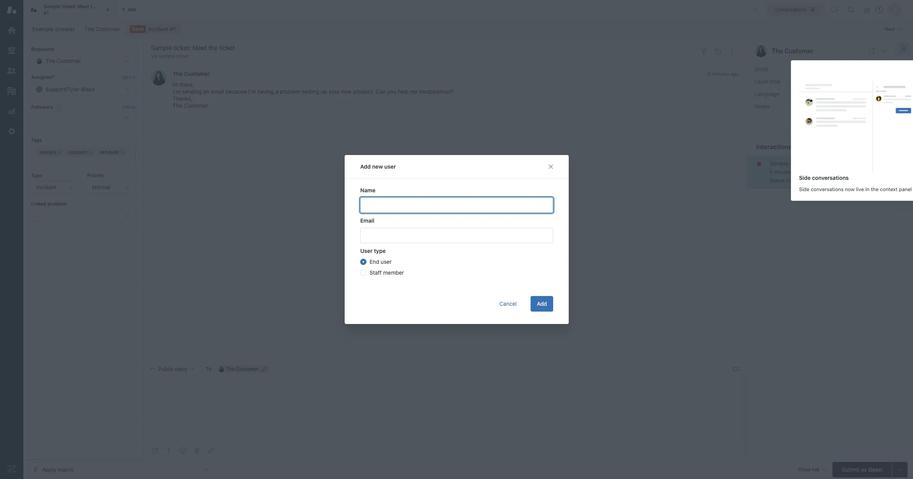 Task type: describe. For each thing, give the bounding box(es) containing it.
local
[[755, 78, 768, 85]]

email inside add new user dialog
[[360, 218, 374, 224]]

normal
[[92, 184, 110, 191]]

2 horizontal spatial open
[[869, 467, 883, 473]]

status
[[770, 178, 785, 184]]

the customer up fri,
[[772, 47, 814, 54]]

to
[[206, 366, 212, 373]]

customer up customer@example.com
[[785, 47, 814, 54]]

the customer right customer@example.com image
[[226, 367, 258, 373]]

notes
[[755, 103, 770, 110]]

product.
[[353, 89, 374, 95]]

time
[[770, 78, 781, 85]]

Add user notes text field
[[792, 103, 885, 129]]

it
[[133, 74, 135, 80]]

a
[[275, 89, 278, 95]]

states)
[[831, 91, 849, 97]]

close image
[[104, 6, 112, 14]]

add new user
[[360, 163, 396, 170]]

conversations button
[[767, 3, 825, 16]]

end user
[[370, 259, 392, 265]]

new inside dialog
[[372, 163, 383, 170]]

get started image
[[7, 25, 17, 35]]

conversations for side conversations now live in the context panel
[[811, 186, 844, 192]]

zendesk products image
[[864, 8, 870, 13]]

close image
[[882, 48, 888, 54]]

tab containing sample ticket: meet the ticket
[[23, 0, 117, 19]]

email
[[211, 89, 224, 95]]

cc
[[733, 366, 741, 373]]

ticket: for sample ticket: meet the ticket #1
[[62, 4, 76, 9]]

15:42
[[801, 78, 815, 85]]

pst
[[817, 78, 827, 85]]

via
[[151, 53, 158, 59]]

staff
[[370, 270, 382, 276]]

new inside hi there, i'm sending an email because i'm having a problem setting up your new product. can you help me troubleshoot? thanks, the customer
[[341, 89, 352, 95]]

sample
[[159, 53, 175, 59]]

side conversations now live in the context panel
[[799, 186, 912, 192]]

type
[[31, 173, 42, 178]]

ticket for sample ticket: meet the ticket 6 minutes ago status open
[[831, 160, 845, 167]]

next
[[885, 26, 895, 32]]

take
[[122, 74, 131, 80]]

cancel
[[499, 301, 517, 307]]

next button
[[880, 23, 908, 35]]

live
[[856, 186, 864, 192]]

now
[[845, 186, 855, 192]]

interactions
[[757, 143, 792, 150]]

(united
[[811, 91, 830, 97]]

add for add new user
[[360, 163, 371, 170]]

zendesk image
[[7, 465, 17, 475]]

1 horizontal spatial email
[[755, 66, 768, 72]]

side for side conversations now live in the context panel
[[799, 186, 810, 192]]

linked problem
[[31, 201, 67, 207]]

customer left edit user icon
[[236, 367, 258, 373]]

open inside sample ticket: meet the ticket 6 minutes ago status open
[[786, 178, 798, 184]]

6 minutes ago text field
[[770, 169, 801, 175]]

end
[[370, 259, 379, 265]]

meet for sample ticket: meet the ticket #1
[[78, 4, 89, 9]]

(create)
[[55, 26, 75, 32]]

add for add
[[537, 301, 547, 307]]

meet for sample ticket: meet the ticket 6 minutes ago status open
[[807, 160, 820, 167]]

the customer inside secondary element
[[85, 26, 120, 32]]

staff member
[[370, 270, 404, 276]]

customer up there, on the top of the page
[[184, 71, 210, 77]]

linked
[[31, 201, 46, 207]]

open link
[[125, 24, 181, 35]]

customer@example.com image
[[218, 367, 224, 373]]

user
[[360, 248, 373, 255]]

type
[[374, 248, 386, 255]]

panel
[[899, 186, 912, 192]]

the right customer@example.com image
[[226, 367, 235, 373]]

an
[[203, 89, 209, 95]]

add button
[[531, 297, 553, 312]]

minutes inside sample ticket: meet the ticket 6 minutes ago status open
[[775, 169, 792, 175]]

member
[[383, 270, 404, 276]]

6 minutes ago text field
[[708, 71, 739, 77]]

the customer link inside secondary element
[[80, 24, 125, 35]]

the inside hi there, i'm sending an email because i'm having a problem setting up your new product. can you help me troubleshoot? thanks, the customer
[[173, 103, 182, 109]]

language
[[755, 91, 780, 97]]

customers image
[[7, 66, 17, 76]]

edit user image
[[261, 367, 267, 373]]

example (create) button
[[27, 24, 80, 35]]

insert emojis image
[[180, 448, 186, 455]]

user type
[[360, 248, 386, 255]]

name
[[360, 187, 375, 194]]

draft mode image
[[152, 448, 158, 455]]

ticket: for sample ticket: meet the ticket 6 minutes ago status open
[[790, 160, 806, 167]]

you
[[387, 89, 396, 95]]

me
[[410, 89, 418, 95]]

Email field
[[360, 228, 553, 244]]

reporting image
[[7, 106, 17, 116]]

context
[[880, 186, 898, 192]]

user image
[[755, 45, 767, 57]]

up
[[321, 89, 327, 95]]

1 horizontal spatial ticket
[[176, 53, 189, 59]]

secondary element
[[23, 21, 913, 37]]

Subject field
[[149, 43, 695, 53]]



Task type: locate. For each thing, give the bounding box(es) containing it.
via sample ticket
[[151, 53, 189, 59]]

0 vertical spatial minutes
[[712, 71, 730, 77]]

ticket: inside sample ticket: meet the ticket 6 minutes ago status open
[[790, 160, 806, 167]]

6 minutes ago
[[708, 71, 739, 77]]

email
[[755, 66, 768, 72], [360, 218, 374, 224]]

ticket: up (create)
[[62, 4, 76, 9]]

2 vertical spatial the
[[871, 186, 879, 192]]

0 horizontal spatial ticket:
[[62, 4, 76, 9]]

0 horizontal spatial i'm
[[173, 89, 180, 95]]

conversations
[[776, 6, 807, 12]]

open inside secondary element
[[132, 26, 144, 32]]

there,
[[180, 82, 194, 88]]

the right "in"
[[871, 186, 879, 192]]

side conversations
[[799, 175, 849, 181]]

normal button
[[87, 181, 135, 194]]

view more details image
[[869, 48, 875, 54]]

priority
[[87, 173, 104, 178]]

ticket: inside the sample ticket: meet the ticket #1
[[62, 4, 76, 9]]

format text image
[[166, 448, 172, 455]]

add attachment image
[[194, 448, 200, 455]]

1 horizontal spatial meet
[[807, 160, 820, 167]]

ago inside sample ticket: meet the ticket 6 minutes ago status open
[[793, 169, 801, 175]]

take it
[[122, 74, 135, 80]]

admin image
[[7, 126, 17, 137]]

sample
[[44, 4, 61, 9], [770, 160, 789, 167]]

sample inside sample ticket: meet the ticket 6 minutes ago status open
[[770, 160, 789, 167]]

1 horizontal spatial new
[[372, 163, 383, 170]]

0 vertical spatial sample
[[44, 4, 61, 9]]

0 horizontal spatial ticket
[[99, 4, 112, 9]]

the customer up there, on the top of the page
[[173, 71, 210, 77]]

the inside secondary element
[[85, 26, 94, 32]]

0 horizontal spatial new
[[341, 89, 352, 95]]

0 horizontal spatial sample
[[44, 4, 61, 9]]

0 vertical spatial side
[[799, 175, 811, 181]]

0 vertical spatial email
[[755, 66, 768, 72]]

1 horizontal spatial i'm
[[248, 89, 256, 95]]

2 horizontal spatial ticket
[[831, 160, 845, 167]]

side for side conversations
[[799, 175, 811, 181]]

0 horizontal spatial problem
[[48, 201, 67, 207]]

1 vertical spatial the customer link
[[173, 71, 210, 77]]

customer down the sending at the top of the page
[[184, 103, 208, 109]]

0 vertical spatial new
[[341, 89, 352, 95]]

the right user icon
[[772, 47, 783, 54]]

i'm
[[173, 89, 180, 95], [248, 89, 256, 95]]

0 vertical spatial add
[[360, 163, 371, 170]]

the left close icon
[[90, 4, 98, 9]]

side down sample ticket: meet the ticket 6 minutes ago status open
[[799, 186, 810, 192]]

your
[[329, 89, 340, 95]]

1 vertical spatial new
[[372, 163, 383, 170]]

cc button
[[733, 366, 741, 373]]

submit
[[842, 467, 860, 473]]

1 horizontal spatial add
[[537, 301, 547, 307]]

0 vertical spatial the
[[90, 4, 98, 9]]

1 vertical spatial user
[[381, 259, 392, 265]]

sample ticket: meet the ticket #1
[[44, 4, 112, 16]]

events image
[[715, 49, 721, 55]]

1 vertical spatial problem
[[48, 201, 67, 207]]

sample inside the sample ticket: meet the ticket #1
[[44, 4, 61, 9]]

setting
[[302, 89, 319, 95]]

sample for sample ticket: meet the ticket #1
[[44, 4, 61, 9]]

side right status in the top right of the page
[[799, 175, 811, 181]]

troubleshoot?
[[419, 89, 454, 95]]

1 horizontal spatial ticket:
[[790, 160, 806, 167]]

new right your
[[341, 89, 352, 95]]

problem right a
[[280, 89, 301, 95]]

problem
[[280, 89, 301, 95], [48, 201, 67, 207]]

take it button
[[122, 74, 135, 82]]

follow button
[[122, 104, 135, 111]]

0 vertical spatial meet
[[78, 4, 89, 9]]

views image
[[7, 46, 17, 56]]

0 vertical spatial ticket:
[[62, 4, 76, 9]]

1 horizontal spatial 6
[[770, 169, 773, 175]]

the for sample ticket: meet the ticket 6 minutes ago status open
[[822, 160, 830, 167]]

meet up side conversations
[[807, 160, 820, 167]]

add up name
[[360, 163, 371, 170]]

example
[[32, 26, 54, 32]]

1 vertical spatial email
[[360, 218, 374, 224]]

english (united states)
[[792, 91, 849, 97]]

minutes up status in the top right of the page
[[775, 169, 792, 175]]

1 horizontal spatial sample
[[770, 160, 789, 167]]

meet inside the sample ticket: meet the ticket #1
[[78, 4, 89, 9]]

side
[[799, 175, 811, 181], [799, 186, 810, 192]]

0 vertical spatial the customer link
[[80, 24, 125, 35]]

0 vertical spatial conversations
[[812, 175, 849, 181]]

apps image
[[901, 80, 907, 86]]

0 horizontal spatial email
[[360, 218, 374, 224]]

cancel button
[[493, 297, 523, 312]]

the up hi
[[173, 71, 183, 77]]

can
[[376, 89, 386, 95]]

new up name
[[372, 163, 383, 170]]

minutes down events icon
[[712, 71, 730, 77]]

customer context image
[[901, 46, 907, 52]]

2 i'm from the left
[[248, 89, 256, 95]]

ticket for sample ticket: meet the ticket #1
[[99, 4, 112, 9]]

tab
[[23, 0, 117, 19]]

the customer link down close icon
[[80, 24, 125, 35]]

new
[[341, 89, 352, 95], [372, 163, 383, 170]]

1 vertical spatial minutes
[[775, 169, 792, 175]]

the down the sample ticket: meet the ticket #1
[[85, 26, 94, 32]]

the
[[85, 26, 94, 32], [772, 47, 783, 54], [173, 71, 183, 77], [173, 103, 182, 109], [226, 367, 235, 373]]

incident button
[[31, 181, 79, 194]]

1 horizontal spatial open
[[786, 178, 798, 184]]

ticket:
[[62, 4, 76, 9], [790, 160, 806, 167]]

zendesk support image
[[7, 5, 17, 15]]

fri, 15:42 pst
[[792, 78, 827, 85]]

meet left close icon
[[78, 4, 89, 9]]

the inside sample ticket: meet the ticket 6 minutes ago status open
[[822, 160, 830, 167]]

#1
[[44, 10, 49, 16]]

Name field
[[360, 198, 553, 213]]

0 vertical spatial ticket
[[99, 4, 112, 9]]

0 vertical spatial 6
[[708, 71, 711, 77]]

the customer link up there, on the top of the page
[[173, 71, 210, 77]]

customer inside hi there, i'm sending an email because i'm having a problem setting up your new product. can you help me troubleshoot? thanks, the customer
[[184, 103, 208, 109]]

conversations for side conversations
[[812, 175, 849, 181]]

the for sample ticket: meet the ticket #1
[[90, 4, 98, 9]]

sample ticket: meet the ticket 6 minutes ago status open
[[770, 160, 845, 184]]

ticket inside sample ticket: meet the ticket 6 minutes ago status open
[[831, 160, 845, 167]]

1 vertical spatial side
[[799, 186, 810, 192]]

help
[[398, 89, 409, 95]]

1 side from the top
[[799, 175, 811, 181]]

meet inside sample ticket: meet the ticket 6 minutes ago status open
[[807, 160, 820, 167]]

as
[[861, 467, 867, 473]]

2 vertical spatial ticket
[[831, 160, 845, 167]]

1 horizontal spatial the
[[822, 160, 830, 167]]

0 horizontal spatial the
[[90, 4, 98, 9]]

example (create)
[[32, 26, 75, 32]]

minutes
[[712, 71, 730, 77], [775, 169, 792, 175]]

customer
[[96, 26, 120, 32], [785, 47, 814, 54], [184, 71, 210, 77], [184, 103, 208, 109], [236, 367, 258, 373]]

0 vertical spatial open
[[132, 26, 144, 32]]

hi there, i'm sending an email because i'm having a problem setting up your new product. can you help me troubleshoot? thanks, the customer
[[173, 82, 454, 109]]

2 horizontal spatial the
[[871, 186, 879, 192]]

0 vertical spatial user
[[384, 163, 396, 170]]

english
[[792, 91, 810, 97]]

0 horizontal spatial meet
[[78, 4, 89, 9]]

email up the local
[[755, 66, 768, 72]]

1 i'm from the left
[[173, 89, 180, 95]]

1 vertical spatial 6
[[770, 169, 773, 175]]

i'm down hi
[[173, 89, 180, 95]]

conversations up the now
[[812, 175, 849, 181]]

the customer link
[[80, 24, 125, 35], [173, 71, 210, 77]]

get help image
[[876, 6, 883, 13]]

1 horizontal spatial ago
[[793, 169, 801, 175]]

1 horizontal spatial the customer link
[[173, 71, 210, 77]]

email down name
[[360, 218, 374, 224]]

customer down close icon
[[96, 26, 120, 32]]

customer inside secondary element
[[96, 26, 120, 32]]

add inside add "button"
[[537, 301, 547, 307]]

0 vertical spatial ago
[[731, 71, 739, 77]]

ticket
[[99, 4, 112, 9], [176, 53, 189, 59], [831, 160, 845, 167]]

1 vertical spatial ticket:
[[790, 160, 806, 167]]

local time
[[755, 78, 781, 85]]

hi
[[173, 82, 178, 88]]

1 horizontal spatial problem
[[280, 89, 301, 95]]

customer@example.com
[[792, 66, 854, 72]]

6 inside sample ticket: meet the ticket 6 minutes ago status open
[[770, 169, 773, 175]]

0 vertical spatial problem
[[280, 89, 301, 95]]

add new user dialog
[[345, 155, 569, 325]]

1 vertical spatial open
[[786, 178, 798, 184]]

incident
[[36, 184, 56, 191]]

0 horizontal spatial add
[[360, 163, 371, 170]]

the
[[90, 4, 98, 9], [822, 160, 830, 167], [871, 186, 879, 192]]

1 vertical spatial conversations
[[811, 186, 844, 192]]

the up side conversations
[[822, 160, 830, 167]]

the down thanks,
[[173, 103, 182, 109]]

conversations
[[812, 175, 849, 181], [811, 186, 844, 192]]

sample up #1
[[44, 4, 61, 9]]

1 vertical spatial add
[[537, 301, 547, 307]]

sending
[[182, 89, 202, 95]]

open
[[132, 26, 144, 32], [786, 178, 798, 184], [869, 467, 883, 473]]

meet
[[78, 4, 89, 9], [807, 160, 820, 167]]

conversations down side conversations
[[811, 186, 844, 192]]

problem inside hi there, i'm sending an email because i'm having a problem setting up your new product. can you help me troubleshoot? thanks, the customer
[[280, 89, 301, 95]]

0 horizontal spatial minutes
[[712, 71, 730, 77]]

1 vertical spatial ago
[[793, 169, 801, 175]]

sample for sample ticket: meet the ticket 6 minutes ago status open
[[770, 160, 789, 167]]

having
[[257, 89, 274, 95]]

user
[[384, 163, 396, 170], [381, 259, 392, 265]]

i'm left the having on the left of the page
[[248, 89, 256, 95]]

0 horizontal spatial the customer link
[[80, 24, 125, 35]]

1 vertical spatial sample
[[770, 160, 789, 167]]

add link (cmd k) image
[[208, 448, 214, 455]]

the customer down close icon
[[85, 26, 120, 32]]

0 horizontal spatial ago
[[731, 71, 739, 77]]

6
[[708, 71, 711, 77], [770, 169, 773, 175]]

0 horizontal spatial 6
[[708, 71, 711, 77]]

main element
[[0, 0, 23, 480]]

sample up 6 minutes ago text box
[[770, 160, 789, 167]]

1 vertical spatial ticket
[[176, 53, 189, 59]]

1 vertical spatial meet
[[807, 160, 820, 167]]

ticket inside the sample ticket: meet the ticket #1
[[99, 4, 112, 9]]

0 horizontal spatial open
[[132, 26, 144, 32]]

2 side from the top
[[799, 186, 810, 192]]

close modal image
[[548, 164, 554, 170]]

follow
[[122, 104, 135, 110]]

in
[[866, 186, 870, 192]]

tabs tab list
[[23, 0, 745, 19]]

problem down incident popup button
[[48, 201, 67, 207]]

ticket: up 6 minutes ago text box
[[790, 160, 806, 167]]

1 horizontal spatial minutes
[[775, 169, 792, 175]]

submit as open
[[842, 467, 883, 473]]

1 vertical spatial the
[[822, 160, 830, 167]]

because
[[226, 89, 247, 95]]

fri,
[[792, 78, 800, 85]]

avatar image
[[151, 70, 167, 86]]

add right cancel
[[537, 301, 547, 307]]

2 vertical spatial open
[[869, 467, 883, 473]]

organizations image
[[7, 86, 17, 96]]

the inside the sample ticket: meet the ticket #1
[[90, 4, 98, 9]]

thanks,
[[173, 96, 193, 102]]



Task type: vqa. For each thing, say whether or not it's contained in the screenshot.
THE BUTTON DISPLAYS AGENT'S CHAT STATUS AS INVISIBLE. icon
no



